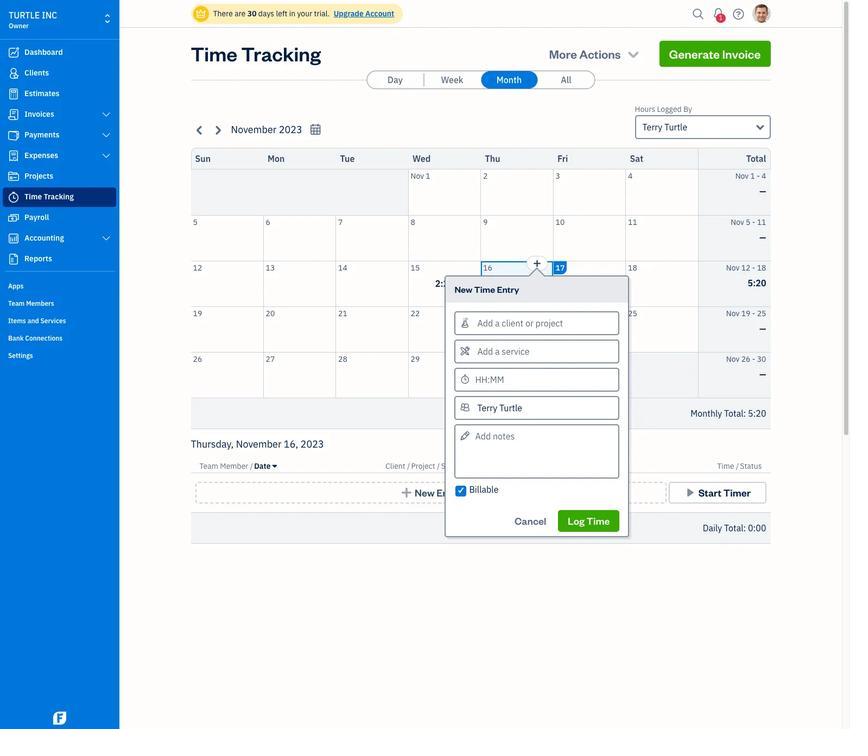 Task type: vqa. For each thing, say whether or not it's contained in the screenshot.
Link
no



Task type: describe. For each thing, give the bounding box(es) containing it.
5 inside nov 5 - 11 —
[[746, 217, 751, 227]]

payments
[[24, 130, 60, 140]]

chart image
[[7, 233, 20, 244]]

time down there
[[191, 41, 238, 66]]

nov 1
[[411, 171, 431, 181]]

4 inside button
[[629, 171, 633, 181]]

start timer
[[699, 486, 751, 499]]

12 inside the nov 12 - 18 5:20
[[742, 263, 751, 272]]

22 button
[[409, 307, 481, 352]]

connections
[[25, 334, 63, 342]]

- for nov 12 - 18 5:20
[[753, 263, 756, 272]]

Add a service text field
[[456, 340, 619, 362]]

go to help image
[[730, 6, 748, 22]]

log
[[568, 515, 585, 527]]

generate invoice button
[[660, 41, 771, 67]]

23 button
[[481, 307, 553, 352]]

member
[[220, 461, 249, 471]]

bank
[[8, 334, 24, 342]]

invoice image
[[7, 109, 20, 120]]

time inside main element
[[24, 192, 42, 202]]

estimate image
[[7, 89, 20, 99]]

new for new time entry
[[455, 283, 473, 295]]

upgrade account link
[[332, 9, 395, 18]]

18 inside the nov 12 - 18 5:20
[[758, 263, 767, 272]]

5 / from the left
[[737, 461, 740, 471]]

terry turtle
[[643, 122, 688, 133]]

2 / from the left
[[407, 461, 410, 471]]

reports
[[24, 254, 52, 263]]

10 button
[[554, 215, 626, 260]]

time / status
[[718, 461, 762, 471]]

hours logged by
[[635, 104, 693, 114]]

nov for nov 12 - 18 5:20
[[727, 263, 740, 272]]

estimates link
[[3, 84, 116, 104]]

5 button
[[191, 215, 263, 260]]

28
[[338, 354, 348, 364]]

27 button
[[264, 352, 336, 398]]

estimates
[[24, 89, 60, 98]]

14 button
[[336, 261, 408, 306]]

crown image
[[195, 8, 207, 19]]

thursday,
[[191, 438, 234, 450]]

nov for nov 19 - 25 —
[[727, 308, 740, 318]]

22
[[411, 308, 420, 318]]

25 inside the '25' button
[[629, 308, 638, 318]]

4 inside nov 1 - 4 —
[[762, 171, 767, 181]]

mon
[[268, 153, 285, 164]]

0 vertical spatial 2023
[[279, 123, 303, 136]]

week
[[441, 74, 464, 85]]

thu
[[485, 153, 501, 164]]

1 for nov 1
[[426, 171, 431, 181]]

30 inside button
[[483, 354, 493, 364]]

tue
[[340, 153, 355, 164]]

nov 1 button
[[409, 169, 481, 215]]

— for nov 1 - 4 —
[[760, 186, 767, 197]]

plus image
[[401, 487, 413, 498]]

- for nov 26 - 30 —
[[753, 354, 756, 364]]

note link
[[472, 461, 489, 471]]

expense image
[[7, 150, 20, 161]]

turtle
[[9, 10, 40, 21]]

8
[[411, 217, 416, 227]]

5:20 inside the nov 12 - 18 5:20
[[748, 277, 767, 288]]

nov for nov 1 - 4 —
[[736, 171, 749, 181]]

time inside button
[[587, 515, 610, 527]]

time link
[[718, 461, 737, 471]]

19 inside nov 19 - 25 —
[[742, 308, 751, 318]]

14
[[338, 263, 348, 272]]

27
[[266, 354, 275, 364]]

new entry
[[415, 486, 462, 499]]

team members link
[[3, 295, 116, 311]]

accounting link
[[3, 229, 116, 248]]

nov for nov 5 - 11 —
[[731, 217, 745, 227]]

16 button
[[481, 261, 553, 306]]

days
[[259, 9, 274, 18]]

chevrondown image
[[626, 46, 641, 61]]

1 for nov 1 - 4 —
[[751, 171, 756, 181]]

team for team members
[[8, 299, 25, 307]]

accounting
[[24, 233, 64, 243]]

24 button
[[554, 307, 626, 352]]

17
[[556, 263, 565, 272]]

0 vertical spatial total
[[747, 153, 767, 164]]

: for monthly total
[[744, 408, 747, 419]]

26 button
[[191, 352, 263, 398]]

invoices
[[24, 109, 54, 119]]

monthly total : 5:20
[[691, 408, 767, 419]]

25 button
[[626, 307, 698, 352]]

previous month image
[[194, 124, 206, 136]]

left
[[276, 9, 288, 18]]

team members
[[8, 299, 54, 307]]

start
[[699, 486, 722, 499]]

fri
[[558, 153, 569, 164]]

month
[[497, 74, 522, 85]]

daily total : 0:00
[[703, 523, 767, 533]]

november 2023
[[231, 123, 303, 136]]

7
[[338, 217, 343, 227]]

invoice
[[723, 46, 761, 61]]

search image
[[690, 6, 708, 22]]

Add notes text field
[[455, 424, 620, 478]]

0:00
[[749, 523, 767, 533]]

freshbooks image
[[51, 712, 68, 725]]

3 / from the left
[[437, 461, 440, 471]]

all
[[561, 74, 572, 85]]

— for nov 26 - 30 —
[[760, 369, 767, 379]]

16
[[483, 263, 493, 272]]

chevron large down image for invoices
[[101, 110, 111, 119]]

log time button
[[559, 510, 620, 532]]

0 vertical spatial tracking
[[241, 41, 321, 66]]

6
[[266, 217, 270, 227]]

all link
[[538, 71, 595, 89]]

entry inside 'button'
[[437, 486, 462, 499]]

4 / from the left
[[468, 461, 471, 471]]

- for nov 1 - 4 —
[[757, 171, 760, 181]]

21 button
[[336, 307, 408, 352]]

- for nov 5 - 11 —
[[753, 217, 756, 227]]

- for nov 19 - 25 —
[[753, 308, 756, 318]]

settings
[[8, 351, 33, 360]]

new for new entry
[[415, 486, 435, 499]]

15
[[411, 263, 420, 272]]

client image
[[7, 68, 20, 79]]

services
[[40, 317, 66, 325]]

money image
[[7, 212, 20, 223]]

owner
[[9, 22, 29, 30]]

items and services link
[[3, 312, 116, 329]]

total for monthly total
[[725, 408, 744, 419]]

Duration text field
[[455, 368, 620, 391]]

members
[[26, 299, 54, 307]]



Task type: locate. For each thing, give the bounding box(es) containing it.
log time
[[568, 515, 610, 527]]

2 18 from the left
[[758, 263, 767, 272]]

2 4 from the left
[[762, 171, 767, 181]]

1 horizontal spatial team
[[200, 461, 218, 471]]

new right plus image
[[415, 486, 435, 499]]

turtle
[[665, 122, 688, 133]]

1 vertical spatial entry
[[437, 486, 462, 499]]

1 horizontal spatial 18
[[758, 263, 767, 272]]

1 — from the top
[[760, 186, 767, 197]]

payroll
[[24, 212, 49, 222]]

3
[[556, 171, 561, 181]]

time tracking link
[[3, 187, 116, 207]]

client / project / service / note
[[386, 461, 489, 471]]

13 button
[[264, 261, 336, 306]]

24
[[556, 308, 565, 318]]

1 horizontal spatial time tracking
[[191, 41, 321, 66]]

apps
[[8, 282, 24, 290]]

— for nov 5 - 11 —
[[760, 232, 767, 243]]

13
[[266, 263, 275, 272]]

payroll link
[[3, 208, 116, 228]]

week link
[[424, 71, 481, 89]]

12 down nov 5 - 11 —
[[742, 263, 751, 272]]

entry
[[497, 283, 520, 295], [437, 486, 462, 499]]

- inside nov 19 - 25 —
[[753, 308, 756, 318]]

nov for nov 26 - 30 —
[[727, 354, 740, 364]]

nov
[[411, 171, 424, 181], [736, 171, 749, 181], [731, 217, 745, 227], [727, 263, 740, 272], [727, 308, 740, 318], [727, 354, 740, 364]]

new inside 'button'
[[415, 486, 435, 499]]

2 25 from the left
[[758, 308, 767, 318]]

cancel
[[515, 515, 547, 527]]

/ left date
[[250, 461, 253, 471]]

nov inside nov 1 - 4 —
[[736, 171, 749, 181]]

logged
[[658, 104, 682, 114]]

— inside nov 1 - 4 —
[[760, 186, 767, 197]]

2
[[483, 171, 488, 181]]

day
[[388, 74, 403, 85]]

time left 'status' link
[[718, 461, 735, 471]]

2 12 from the left
[[742, 263, 751, 272]]

11 inside button
[[629, 217, 638, 227]]

items and services
[[8, 317, 66, 325]]

wed
[[413, 153, 431, 164]]

0 vertical spatial team
[[8, 299, 25, 307]]

hours
[[635, 104, 656, 114]]

chevron large down image for accounting
[[101, 234, 111, 243]]

1 vertical spatial november
[[236, 438, 282, 450]]

19 button
[[191, 307, 263, 352]]

sun
[[195, 153, 211, 164]]

new right 2:20
[[455, 283, 473, 295]]

2 19 from the left
[[742, 308, 751, 318]]

total for daily total
[[725, 523, 744, 533]]

nov down nov 19 - 25 —
[[727, 354, 740, 364]]

time down 16
[[475, 283, 496, 295]]

0 horizontal spatial 19
[[193, 308, 202, 318]]

tracking inside main element
[[44, 192, 74, 202]]

project link
[[411, 461, 437, 471]]

more actions
[[550, 46, 621, 61]]

status
[[741, 461, 762, 471]]

30 inside nov 26 - 30 —
[[758, 354, 767, 364]]

12 down the 5 button
[[193, 263, 202, 272]]

-
[[757, 171, 760, 181], [753, 217, 756, 227], [753, 263, 756, 272], [753, 308, 756, 318], [753, 354, 756, 364]]

1 vertical spatial total
[[725, 408, 744, 419]]

— up the nov 12 - 18 5:20
[[760, 232, 767, 243]]

0 horizontal spatial tracking
[[44, 192, 74, 202]]

0 horizontal spatial new
[[415, 486, 435, 499]]

actions
[[580, 46, 621, 61]]

1 vertical spatial time tracking
[[24, 192, 74, 202]]

0 horizontal spatial 4
[[629, 171, 633, 181]]

1 left go to help image
[[719, 14, 723, 22]]

1 horizontal spatial entry
[[497, 283, 520, 295]]

dashboard image
[[7, 47, 20, 58]]

2 26 from the left
[[742, 354, 751, 364]]

2 11 from the left
[[758, 217, 767, 227]]

0 horizontal spatial 5
[[193, 217, 198, 227]]

0 horizontal spatial 30
[[248, 9, 257, 18]]

2023
[[279, 123, 303, 136], [301, 438, 324, 450]]

— up 'monthly total : 5:20'
[[760, 369, 767, 379]]

time tracking down projects link
[[24, 192, 74, 202]]

5:20 up nov 19 - 25 —
[[748, 277, 767, 288]]

nov inside nov 5 - 11 —
[[731, 217, 745, 227]]

report image
[[7, 254, 20, 265]]

— for nov 19 - 25 —
[[760, 323, 767, 334]]

1 inside nov 1 - 4 —
[[751, 171, 756, 181]]

there are 30 days left in your trial. upgrade account
[[213, 9, 395, 18]]

nov inside nov 19 - 25 —
[[727, 308, 740, 318]]

terry
[[643, 122, 663, 133]]

Add a client or project text field
[[456, 312, 619, 334]]

trial.
[[314, 9, 330, 18]]

generate
[[670, 46, 720, 61]]

- inside nov 5 - 11 —
[[753, 217, 756, 227]]

nov down nov 5 - 11 —
[[727, 263, 740, 272]]

team inside team members link
[[8, 299, 25, 307]]

1 horizontal spatial tracking
[[241, 41, 321, 66]]

1 horizontal spatial 25
[[758, 308, 767, 318]]

/ left service
[[437, 461, 440, 471]]

19
[[193, 308, 202, 318], [742, 308, 751, 318]]

/ left 'status' link
[[737, 461, 740, 471]]

5 inside button
[[193, 217, 198, 227]]

12
[[193, 263, 202, 272], [742, 263, 751, 272]]

26 inside button
[[193, 354, 202, 364]]

next month image
[[212, 124, 224, 136]]

1 vertical spatial team
[[200, 461, 218, 471]]

chevron large down image up payments link
[[101, 110, 111, 119]]

25 down the nov 12 - 18 5:20
[[758, 308, 767, 318]]

nov down the nov 12 - 18 5:20
[[727, 308, 740, 318]]

1 vertical spatial 5:20
[[749, 408, 767, 419]]

18 inside button
[[629, 263, 638, 272]]

0 horizontal spatial 18
[[629, 263, 638, 272]]

november up date
[[236, 438, 282, 450]]

choose a date image
[[310, 123, 322, 136]]

bank connections link
[[3, 330, 116, 346]]

bank connections
[[8, 334, 63, 342]]

: left the 0:00
[[744, 523, 747, 533]]

daily
[[703, 523, 723, 533]]

chevron large down image
[[101, 152, 111, 160], [101, 234, 111, 243]]

0 horizontal spatial 1
[[426, 171, 431, 181]]

nov 19 - 25 —
[[727, 308, 767, 334]]

new time entry
[[455, 283, 520, 295]]

0 vertical spatial new
[[455, 283, 473, 295]]

chevron large down image inside accounting link
[[101, 234, 111, 243]]

total up nov 1 - 4 —
[[747, 153, 767, 164]]

project image
[[7, 171, 20, 182]]

4 — from the top
[[760, 369, 767, 379]]

— inside nov 26 - 30 —
[[760, 369, 767, 379]]

expenses
[[24, 150, 58, 160]]

— inside nov 19 - 25 —
[[760, 323, 767, 334]]

time right timer 'icon'
[[24, 192, 42, 202]]

2 — from the top
[[760, 232, 767, 243]]

0 horizontal spatial team
[[8, 299, 25, 307]]

1 12 from the left
[[193, 263, 202, 272]]

reports link
[[3, 249, 116, 269]]

18
[[629, 263, 638, 272], [758, 263, 767, 272]]

0 vertical spatial 5:20
[[748, 277, 767, 288]]

main element
[[0, 0, 147, 729]]

3 — from the top
[[760, 323, 767, 334]]

0 horizontal spatial 25
[[629, 308, 638, 318]]

0 vertical spatial :
[[744, 408, 747, 419]]

- inside the nov 12 - 18 5:20
[[753, 263, 756, 272]]

1 4 from the left
[[629, 171, 633, 181]]

3:00
[[581, 278, 599, 289]]

1 horizontal spatial 12
[[742, 263, 751, 272]]

1 vertical spatial tracking
[[44, 192, 74, 202]]

30
[[248, 9, 257, 18], [483, 354, 493, 364], [758, 354, 767, 364]]

19 down the nov 12 - 18 5:20
[[742, 308, 751, 318]]

timer image
[[7, 192, 20, 203]]

new
[[455, 283, 473, 295], [415, 486, 435, 499]]

dashboard link
[[3, 43, 116, 62]]

nov 5 - 11 —
[[731, 217, 767, 243]]

2 horizontal spatial 1
[[751, 171, 756, 181]]

0 vertical spatial time tracking
[[191, 41, 321, 66]]

26 inside nov 26 - 30 —
[[742, 354, 751, 364]]

11 down nov 1 - 4 —
[[758, 217, 767, 227]]

2 chevron large down image from the top
[[101, 234, 111, 243]]

2 button
[[481, 169, 553, 215]]

nov down nov 1 - 4 —
[[731, 217, 745, 227]]

29 button
[[409, 352, 481, 398]]

tracking down projects link
[[44, 192, 74, 202]]

date link
[[254, 461, 277, 471]]

12 inside button
[[193, 263, 202, 272]]

5:20
[[748, 277, 767, 288], [749, 408, 767, 419]]

nov for nov 1
[[411, 171, 424, 181]]

more actions button
[[540, 41, 651, 67]]

: for daily total
[[744, 523, 747, 533]]

tracking down left
[[241, 41, 321, 66]]

date
[[254, 461, 271, 471]]

1 vertical spatial :
[[744, 523, 747, 533]]

25 inside nov 19 - 25 —
[[758, 308, 767, 318]]

5:20 down nov 26 - 30 —
[[749, 408, 767, 419]]

0 vertical spatial chevron large down image
[[101, 110, 111, 119]]

nov inside button
[[411, 171, 424, 181]]

11 inside nov 5 - 11 —
[[758, 217, 767, 227]]

project
[[411, 461, 436, 471]]

0 horizontal spatial entry
[[437, 486, 462, 499]]

7 button
[[336, 215, 408, 260]]

— up nov 5 - 11 —
[[760, 186, 767, 197]]

1 inside dropdown button
[[719, 14, 723, 22]]

time tracking down the days
[[191, 41, 321, 66]]

payment image
[[7, 130, 20, 141]]

25
[[629, 308, 638, 318], [758, 308, 767, 318]]

more
[[550, 46, 577, 61]]

1 18 from the left
[[629, 263, 638, 272]]

11 down 4 button
[[629, 217, 638, 227]]

— up nov 26 - 30 —
[[760, 323, 767, 334]]

dashboard
[[24, 47, 63, 57]]

—
[[760, 186, 767, 197], [760, 232, 767, 243], [760, 323, 767, 334], [760, 369, 767, 379]]

chevron large down image down invoices link
[[101, 131, 111, 140]]

chevron large down image down the payroll link
[[101, 234, 111, 243]]

1 horizontal spatial 26
[[742, 354, 751, 364]]

1 vertical spatial 2023
[[301, 438, 324, 450]]

30 down 23 'button'
[[483, 354, 493, 364]]

19 down 12 button
[[193, 308, 202, 318]]

account
[[366, 9, 395, 18]]

26 down the 19 button at the left top
[[193, 354, 202, 364]]

are
[[235, 9, 246, 18]]

2023 left 'choose a date' icon
[[279, 123, 303, 136]]

1 chevron large down image from the top
[[101, 110, 111, 119]]

expenses link
[[3, 146, 116, 166]]

1 26 from the left
[[193, 354, 202, 364]]

1 : from the top
[[744, 408, 747, 419]]

6 button
[[264, 215, 336, 260]]

1 vertical spatial chevron large down image
[[101, 131, 111, 140]]

1 5 from the left
[[193, 217, 198, 227]]

monthly
[[691, 408, 723, 419]]

1 vertical spatial new
[[415, 486, 435, 499]]

1 horizontal spatial 11
[[758, 217, 767, 227]]

25 down 18 button
[[629, 308, 638, 318]]

2 vertical spatial total
[[725, 523, 744, 533]]

time right log
[[587, 515, 610, 527]]

1 horizontal spatial 1
[[719, 14, 723, 22]]

1 inside button
[[426, 171, 431, 181]]

0 horizontal spatial 26
[[193, 354, 202, 364]]

thursday, november 16, 2023
[[191, 438, 324, 450]]

12 button
[[191, 261, 263, 306]]

- inside nov 1 - 4 —
[[757, 171, 760, 181]]

26
[[193, 354, 202, 364], [742, 354, 751, 364]]

chevron large down image for expenses
[[101, 152, 111, 160]]

status link
[[741, 461, 762, 471]]

1 horizontal spatial new
[[455, 283, 473, 295]]

total right monthly at the right of page
[[725, 408, 744, 419]]

30 down nov 19 - 25 —
[[758, 354, 767, 364]]

1 up nov 5 - 11 —
[[751, 171, 756, 181]]

chevron large down image
[[101, 110, 111, 119], [101, 131, 111, 140]]

team down apps at left top
[[8, 299, 25, 307]]

1
[[719, 14, 723, 22], [426, 171, 431, 181], [751, 171, 756, 181]]

/ right client
[[407, 461, 410, 471]]

0 vertical spatial entry
[[497, 283, 520, 295]]

- inside nov 26 - 30 —
[[753, 354, 756, 364]]

2 : from the top
[[744, 523, 747, 533]]

1 / from the left
[[250, 461, 253, 471]]

30 right are
[[248, 9, 257, 18]]

2 5 from the left
[[746, 217, 751, 227]]

0 vertical spatial chevron large down image
[[101, 152, 111, 160]]

nov up nov 5 - 11 —
[[736, 171, 749, 181]]

1 11 from the left
[[629, 217, 638, 227]]

inc
[[42, 10, 57, 21]]

note
[[472, 461, 489, 471]]

1 horizontal spatial 4
[[762, 171, 767, 181]]

nov inside the nov 12 - 18 5:20
[[727, 263, 740, 272]]

1 horizontal spatial 19
[[742, 308, 751, 318]]

nov inside nov 26 - 30 —
[[727, 354, 740, 364]]

19 inside the 19 button
[[193, 308, 202, 318]]

18 button
[[626, 261, 698, 306]]

26 down nov 19 - 25 —
[[742, 354, 751, 364]]

0 horizontal spatial 12
[[193, 263, 202, 272]]

2 horizontal spatial 30
[[758, 354, 767, 364]]

start timer button
[[669, 482, 767, 504]]

18 down 11 button on the top right
[[629, 263, 638, 272]]

1 19 from the left
[[193, 308, 202, 318]]

1 vertical spatial chevron large down image
[[101, 234, 111, 243]]

— inside nov 5 - 11 —
[[760, 232, 767, 243]]

upgrade
[[334, 9, 364, 18]]

there
[[213, 9, 233, 18]]

total right 'daily'
[[725, 523, 744, 533]]

Add a team member text field
[[456, 397, 619, 419]]

1 chevron large down image from the top
[[101, 152, 111, 160]]

cancel button
[[505, 510, 556, 532]]

9
[[483, 217, 488, 227]]

1 horizontal spatial 30
[[483, 354, 493, 364]]

time tracking inside main element
[[24, 192, 74, 202]]

november right 'next month' icon
[[231, 123, 277, 136]]

team down thursday,
[[200, 461, 218, 471]]

day link
[[367, 71, 424, 89]]

21
[[338, 308, 348, 318]]

: right monthly at the right of page
[[744, 408, 747, 419]]

play image
[[685, 487, 697, 498]]

0 vertical spatial november
[[231, 123, 277, 136]]

20 button
[[264, 307, 336, 352]]

total
[[747, 153, 767, 164], [725, 408, 744, 419], [725, 523, 744, 533]]

2 chevron large down image from the top
[[101, 131, 111, 140]]

1 horizontal spatial 5
[[746, 217, 751, 227]]

0 horizontal spatial time tracking
[[24, 192, 74, 202]]

1 down wed
[[426, 171, 431, 181]]

add a time entry image
[[533, 257, 542, 270]]

chevron large down image for payments
[[101, 131, 111, 140]]

nov down wed
[[411, 171, 424, 181]]

nov 26 - 30 —
[[727, 354, 767, 379]]

new entry button
[[195, 482, 667, 504]]

/ left note link
[[468, 461, 471, 471]]

caretdown image
[[273, 462, 277, 470]]

chevron large down image inside invoices link
[[101, 110, 111, 119]]

november
[[231, 123, 277, 136], [236, 438, 282, 450]]

chevron large down image up projects link
[[101, 152, 111, 160]]

1 25 from the left
[[629, 308, 638, 318]]

settings link
[[3, 347, 116, 363]]

2023 right 16,
[[301, 438, 324, 450]]

team for team member /
[[200, 461, 218, 471]]

0 horizontal spatial 11
[[629, 217, 638, 227]]

18 down nov 5 - 11 —
[[758, 263, 767, 272]]



